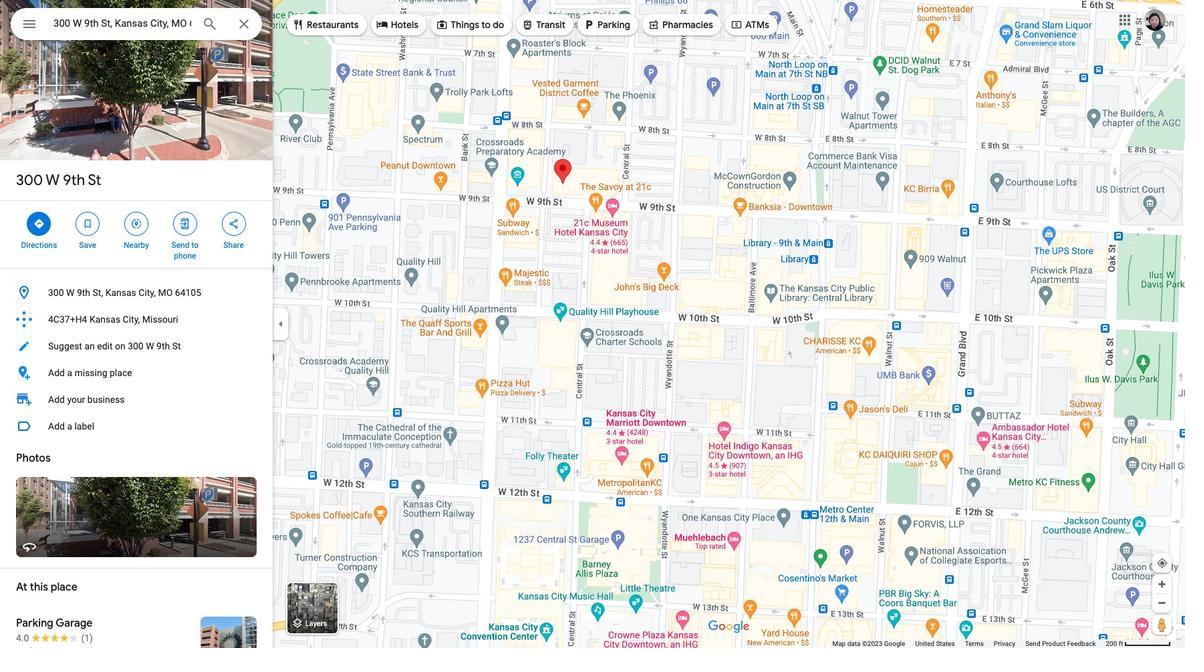 Task type: describe. For each thing, give the bounding box(es) containing it.

[[376, 17, 388, 32]]


[[731, 17, 743, 32]]

add your business
[[48, 394, 125, 405]]

terms
[[965, 641, 984, 648]]


[[228, 217, 240, 231]]

label
[[75, 421, 94, 432]]

0 vertical spatial city,
[[139, 287, 156, 298]]

actions for 300 w 9th st region
[[0, 201, 273, 268]]


[[648, 17, 660, 32]]

 button
[[11, 8, 48, 43]]

missouri
[[142, 314, 178, 325]]

united states button
[[915, 640, 955, 649]]

64105
[[175, 287, 201, 298]]

footer inside google maps element
[[833, 640, 1106, 649]]

an
[[85, 341, 95, 352]]

this
[[30, 581, 48, 594]]

feedback
[[1067, 641, 1096, 648]]

your
[[67, 394, 85, 405]]

4c37+h4
[[48, 314, 87, 325]]

none field inside 300 w 9th st, kansas city, mo 64105 field
[[53, 15, 191, 31]]

300 w 9th st, kansas city, mo 64105
[[48, 287, 201, 298]]

 transit
[[522, 17, 566, 32]]

300 W 9th St, Kansas City, MO 64105 field
[[11, 8, 262, 40]]

suggest an edit on 300 w 9th st button
[[0, 333, 273, 360]]

layers
[[305, 620, 327, 629]]

product
[[1042, 641, 1066, 648]]

1 vertical spatial kansas
[[90, 314, 120, 325]]

missing
[[75, 368, 107, 378]]

google maps element
[[0, 0, 1185, 649]]

9th for st,
[[77, 287, 90, 298]]

data
[[848, 641, 861, 648]]

send for send to phone
[[172, 241, 189, 250]]

atms
[[745, 19, 769, 31]]

hotels
[[391, 19, 419, 31]]

 parking
[[583, 17, 630, 32]]

collapse side panel image
[[273, 317, 288, 332]]

4c37+h4 kansas city, missouri button
[[0, 306, 273, 333]]

9th for st
[[63, 171, 85, 190]]

add a missing place button
[[0, 360, 273, 386]]

send to phone
[[172, 241, 199, 261]]

w for st
[[46, 171, 60, 190]]

(1)
[[81, 633, 93, 644]]

4.0
[[16, 633, 29, 644]]


[[179, 217, 191, 231]]

nearby
[[124, 241, 149, 250]]

300 w 9th st main content
[[0, 0, 273, 649]]

on
[[115, 341, 125, 352]]

w inside button
[[146, 341, 154, 352]]

united states
[[915, 641, 955, 648]]

300 w 9th st
[[16, 171, 101, 190]]

mo
[[158, 287, 173, 298]]

suggest
[[48, 341, 82, 352]]

restaurants
[[307, 19, 359, 31]]

zoom out image
[[1157, 598, 1167, 608]]


[[82, 217, 94, 231]]

4.0 stars 1 reviews image
[[16, 632, 93, 645]]

4c37+h4 kansas city, missouri
[[48, 314, 178, 325]]

st,
[[93, 287, 103, 298]]

edit
[[97, 341, 113, 352]]

show your location image
[[1157, 558, 1169, 570]]

a for missing
[[67, 368, 72, 378]]

privacy button
[[994, 640, 1016, 649]]

 things to do
[[436, 17, 504, 32]]


[[522, 17, 534, 32]]

200 ft
[[1106, 641, 1124, 648]]

parking garage
[[16, 617, 93, 630]]

add a label
[[48, 421, 94, 432]]

to inside send to phone
[[191, 241, 199, 250]]

garage
[[56, 617, 93, 630]]

google account: michele murakami  
(michele.murakami@adept.ai) image
[[1145, 9, 1166, 31]]

1 vertical spatial place
[[51, 581, 77, 594]]



Task type: locate. For each thing, give the bounding box(es) containing it.
9th
[[63, 171, 85, 190], [77, 287, 90, 298], [156, 341, 170, 352]]

200 ft button
[[1106, 641, 1171, 648]]

0 vertical spatial add
[[48, 368, 65, 378]]

google
[[884, 641, 905, 648]]

©2023
[[862, 641, 883, 648]]

0 horizontal spatial parking
[[16, 617, 53, 630]]

9th left st,
[[77, 287, 90, 298]]

share
[[224, 241, 244, 250]]

w inside button
[[66, 287, 75, 298]]

send product feedback button
[[1026, 640, 1096, 649]]

0 horizontal spatial st
[[88, 171, 101, 190]]

a for label
[[67, 421, 72, 432]]

 atms
[[731, 17, 769, 32]]

1 horizontal spatial st
[[172, 341, 181, 352]]

w up 4c37+h4 on the left of page
[[66, 287, 75, 298]]

send
[[172, 241, 189, 250], [1026, 641, 1041, 648]]

300 for 300 w 9th st
[[16, 171, 43, 190]]

1 vertical spatial add
[[48, 394, 65, 405]]

0 horizontal spatial w
[[46, 171, 60, 190]]

ft
[[1119, 641, 1124, 648]]

add for add your business
[[48, 394, 65, 405]]

photos
[[16, 452, 51, 465]]

w for st,
[[66, 287, 75, 298]]


[[21, 15, 37, 33]]

save
[[79, 241, 96, 250]]

to left do
[[482, 19, 491, 31]]

1 vertical spatial 300
[[48, 287, 64, 298]]

 hotels
[[376, 17, 419, 32]]

2 add from the top
[[48, 394, 65, 405]]

transit
[[536, 19, 566, 31]]

a left label
[[67, 421, 72, 432]]

a inside button
[[67, 368, 72, 378]]

1 vertical spatial to
[[191, 241, 199, 250]]

0 vertical spatial kansas
[[105, 287, 136, 298]]

0 vertical spatial 300
[[16, 171, 43, 190]]

9th inside button
[[77, 287, 90, 298]]

city,
[[139, 287, 156, 298], [123, 314, 140, 325]]

things
[[451, 19, 479, 31]]

st down missouri
[[172, 341, 181, 352]]

9th inside button
[[156, 341, 170, 352]]

do
[[493, 19, 504, 31]]

a inside button
[[67, 421, 72, 432]]

300
[[16, 171, 43, 190], [48, 287, 64, 298], [128, 341, 144, 352]]

1 horizontal spatial send
[[1026, 641, 1041, 648]]

add a label button
[[0, 413, 273, 440]]

9th up 
[[63, 171, 85, 190]]


[[436, 17, 448, 32]]

add for add a label
[[48, 421, 65, 432]]

parking inside the 300 w 9th st main content
[[16, 617, 53, 630]]

send product feedback
[[1026, 641, 1096, 648]]

2 horizontal spatial 300
[[128, 341, 144, 352]]

states
[[936, 641, 955, 648]]

add for add a missing place
[[48, 368, 65, 378]]

place inside button
[[110, 368, 132, 378]]

0 vertical spatial to
[[482, 19, 491, 31]]

add
[[48, 368, 65, 378], [48, 394, 65, 405], [48, 421, 65, 432]]

at
[[16, 581, 27, 594]]


[[33, 217, 45, 231]]

parking up 4.0
[[16, 617, 53, 630]]

add a missing place
[[48, 368, 132, 378]]

a
[[67, 368, 72, 378], [67, 421, 72, 432]]

st up 
[[88, 171, 101, 190]]

0 horizontal spatial 300
[[16, 171, 43, 190]]

add left your on the left bottom of page
[[48, 394, 65, 405]]

suggest an edit on 300 w 9th st
[[48, 341, 181, 352]]

w
[[46, 171, 60, 190], [66, 287, 75, 298], [146, 341, 154, 352]]

add your business link
[[0, 386, 273, 413]]

None field
[[53, 15, 191, 31]]

1 horizontal spatial w
[[66, 287, 75, 298]]

0 horizontal spatial to
[[191, 241, 199, 250]]

300 inside button
[[128, 341, 144, 352]]

parking inside  parking
[[598, 19, 630, 31]]


[[292, 17, 304, 32]]

to up phone
[[191, 241, 199, 250]]

send for send product feedback
[[1026, 641, 1041, 648]]

200
[[1106, 641, 1117, 648]]

3 add from the top
[[48, 421, 65, 432]]

terms button
[[965, 640, 984, 649]]

300 up the 
[[16, 171, 43, 190]]

0 horizontal spatial send
[[172, 241, 189, 250]]

send left product at the right
[[1026, 641, 1041, 648]]

st
[[88, 171, 101, 190], [172, 341, 181, 352]]

kansas right st,
[[105, 287, 136, 298]]

w down missouri
[[146, 341, 154, 352]]

footer containing map data ©2023 google
[[833, 640, 1106, 649]]


[[583, 17, 595, 32]]

 pharmacies
[[648, 17, 713, 32]]

300 inside button
[[48, 287, 64, 298]]

0 vertical spatial w
[[46, 171, 60, 190]]

st inside button
[[172, 341, 181, 352]]

send inside send to phone
[[172, 241, 189, 250]]

1 vertical spatial city,
[[123, 314, 140, 325]]

pharmacies
[[663, 19, 713, 31]]

map
[[833, 641, 846, 648]]

kansas up edit
[[90, 314, 120, 325]]

300 up 4c37+h4 on the left of page
[[48, 287, 64, 298]]

place
[[110, 368, 132, 378], [51, 581, 77, 594]]

privacy
[[994, 641, 1016, 648]]

2 vertical spatial 300
[[128, 341, 144, 352]]

1 horizontal spatial 300
[[48, 287, 64, 298]]

1 vertical spatial parking
[[16, 617, 53, 630]]

0 horizontal spatial place
[[51, 581, 77, 594]]

2 vertical spatial add
[[48, 421, 65, 432]]


[[130, 217, 142, 231]]

send inside button
[[1026, 641, 1041, 648]]

0 vertical spatial place
[[110, 368, 132, 378]]

0 vertical spatial a
[[67, 368, 72, 378]]

2 a from the top
[[67, 421, 72, 432]]

300 w 9th st, kansas city, mo 64105 button
[[0, 279, 273, 306]]

business
[[87, 394, 125, 405]]

at this place
[[16, 581, 77, 594]]

0 vertical spatial send
[[172, 241, 189, 250]]

1 add from the top
[[48, 368, 65, 378]]

kansas
[[105, 287, 136, 298], [90, 314, 120, 325]]

300 for 300 w 9th st, kansas city, mo 64105
[[48, 287, 64, 298]]

zoom in image
[[1157, 580, 1167, 590]]

footer
[[833, 640, 1106, 649]]

a left missing
[[67, 368, 72, 378]]

show street view coverage image
[[1153, 615, 1172, 635]]

0 vertical spatial 9th
[[63, 171, 85, 190]]

add inside button
[[48, 368, 65, 378]]

1 vertical spatial send
[[1026, 641, 1041, 648]]

map data ©2023 google
[[833, 641, 905, 648]]

add inside button
[[48, 421, 65, 432]]

1 vertical spatial 9th
[[77, 287, 90, 298]]

0 vertical spatial st
[[88, 171, 101, 190]]

2 vertical spatial w
[[146, 341, 154, 352]]

 search field
[[11, 8, 262, 43]]

phone
[[174, 251, 196, 261]]

1 vertical spatial a
[[67, 421, 72, 432]]

city, left mo
[[139, 287, 156, 298]]

place down on
[[110, 368, 132, 378]]

9th down missouri
[[156, 341, 170, 352]]

1 vertical spatial w
[[66, 287, 75, 298]]

place right 'this'
[[51, 581, 77, 594]]

city, up suggest an edit on 300 w 9th st button
[[123, 314, 140, 325]]

to inside  things to do
[[482, 19, 491, 31]]

2 horizontal spatial w
[[146, 341, 154, 352]]

2 vertical spatial 9th
[[156, 341, 170, 352]]

 restaurants
[[292, 17, 359, 32]]

add down suggest
[[48, 368, 65, 378]]

send up phone
[[172, 241, 189, 250]]

1 horizontal spatial to
[[482, 19, 491, 31]]

w up directions on the left of page
[[46, 171, 60, 190]]

directions
[[21, 241, 57, 250]]

united
[[915, 641, 935, 648]]

1 horizontal spatial parking
[[598, 19, 630, 31]]

to
[[482, 19, 491, 31], [191, 241, 199, 250]]

parking right 
[[598, 19, 630, 31]]

1 horizontal spatial place
[[110, 368, 132, 378]]

parking
[[598, 19, 630, 31], [16, 617, 53, 630]]

0 vertical spatial parking
[[598, 19, 630, 31]]

1 a from the top
[[67, 368, 72, 378]]

1 vertical spatial st
[[172, 341, 181, 352]]

300 right on
[[128, 341, 144, 352]]

add left label
[[48, 421, 65, 432]]



Task type: vqa. For each thing, say whether or not it's contained in the screenshot.


